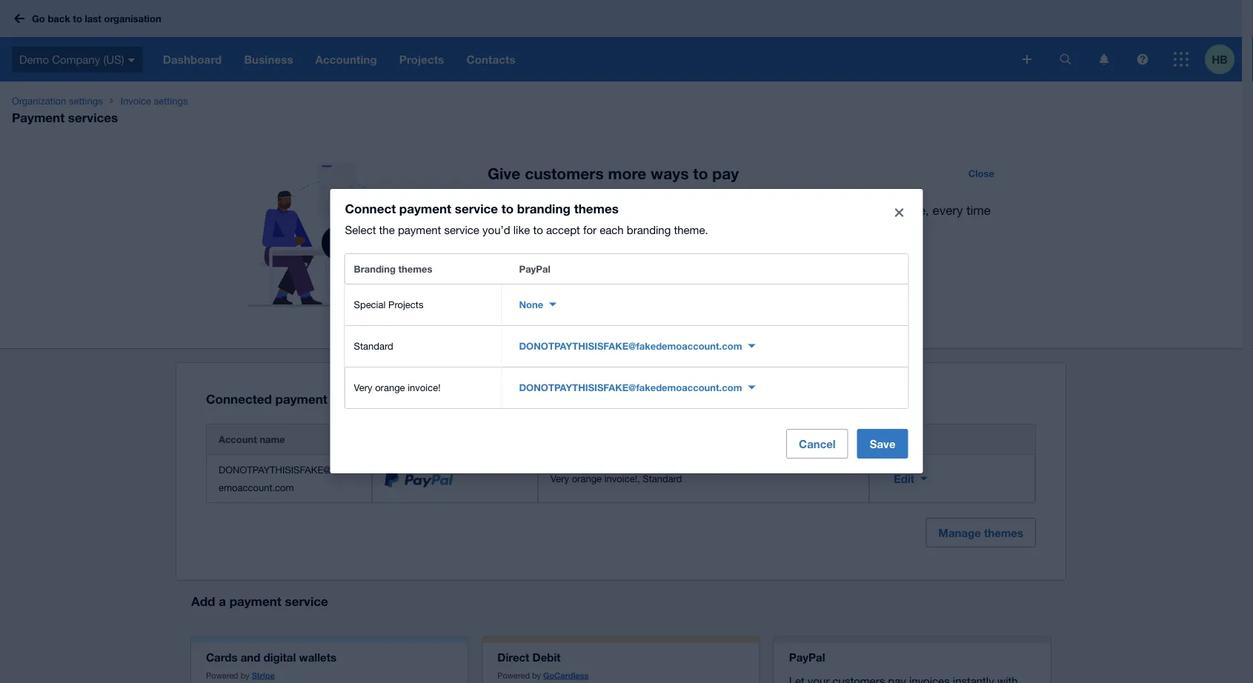 Task type: locate. For each thing, give the bounding box(es) containing it.
paypal logo image
[[385, 471, 453, 488]]

watch
[[515, 296, 544, 307]]

payment right a
[[229, 594, 282, 609]]

and left "get"
[[488, 224, 509, 238]]

twice
[[562, 224, 592, 238]]

to left last
[[73, 13, 82, 24]]

1 horizontal spatial close button
[[959, 162, 1003, 185]]

like
[[513, 223, 530, 236]]

0 horizontal spatial very
[[354, 382, 372, 393]]

2 by from the left
[[532, 671, 541, 680]]

1 horizontal spatial customers
[[749, 203, 808, 218]]

wallets
[[299, 651, 336, 664]]

0 horizontal spatial branding
[[517, 201, 571, 216]]

back
[[48, 13, 70, 24]]

invoice settings
[[121, 95, 188, 106]]

0 vertical spatial standard
[[354, 340, 393, 352]]

2 donotpaythisisfake@fakedemoaccount.com from the top
[[519, 382, 742, 393]]

learn step-by-step how to
[[488, 257, 638, 272]]

go
[[32, 13, 45, 24]]

1 vertical spatial very
[[551, 473, 569, 484]]

accept
[[546, 223, 580, 236]]

you
[[860, 203, 880, 218]]

svg image
[[14, 14, 24, 23], [1099, 54, 1109, 65], [1023, 55, 1032, 64]]

orange for invoice!,
[[572, 473, 602, 484]]

projects
[[388, 299, 423, 310]]

1 vertical spatial service
[[444, 223, 479, 236]]

1 vertical spatial themes
[[398, 263, 432, 275]]

pay
[[712, 164, 739, 183], [836, 203, 856, 218]]

navigation
[[152, 37, 1012, 82]]

close button up time on the right top of page
[[959, 162, 1003, 185]]

2 donotpaythisisfake@fakedemoaccount.com button from the top
[[510, 376, 764, 399]]

0 vertical spatial very
[[354, 382, 372, 393]]

2 vertical spatial service
[[285, 594, 328, 609]]

time,
[[901, 203, 929, 218]]

to right ways
[[693, 164, 708, 183]]

1 vertical spatial orange
[[572, 473, 602, 484]]

1 donotpaythisisfake@fakedemoaccount.com from the top
[[519, 340, 742, 352]]

0 vertical spatial and
[[488, 224, 509, 238]]

0 vertical spatial customers
[[525, 164, 604, 183]]

1 vertical spatial pay
[[836, 203, 856, 218]]

0 horizontal spatial svg image
[[14, 14, 24, 23]]

theme.
[[674, 223, 708, 236]]

2 horizontal spatial svg image
[[1099, 54, 1109, 65]]

very left 'invoice!'
[[354, 382, 372, 393]]

cancel button
[[786, 429, 848, 459]]

0 horizontal spatial add
[[191, 594, 215, 609]]

themes for branding themes
[[398, 263, 432, 275]]

0 horizontal spatial and
[[241, 651, 260, 664]]

0 vertical spatial paypal
[[519, 263, 551, 275]]

connect payment service to branding themes dialog
[[330, 189, 923, 474]]

to up each
[[610, 203, 621, 218]]

0 horizontal spatial powered
[[206, 671, 238, 680]]

each
[[600, 223, 624, 236]]

branding themes
[[354, 263, 432, 275]]

standard
[[354, 340, 393, 352], [643, 473, 682, 484]]

1 horizontal spatial by
[[532, 671, 541, 680]]

donotpaythisisfake@fakedemoaccount.com button
[[510, 334, 764, 358], [510, 376, 764, 399]]

1 horizontal spatial themes
[[574, 201, 619, 216]]

1 horizontal spatial services
[[331, 391, 381, 406]]

orange inside invoice theme data element
[[375, 382, 405, 393]]

0 horizontal spatial close button
[[885, 198, 914, 228]]

0 horizontal spatial paypal
[[519, 263, 551, 275]]

more
[[608, 164, 646, 183]]

direct debit powered by gocardless
[[498, 651, 589, 680]]

payments
[[551, 203, 607, 218]]

service left the you'd
[[444, 223, 479, 236]]

0 horizontal spatial standard
[[354, 340, 393, 352]]

time
[[967, 203, 991, 218]]

very for very orange invoice!, standard
[[551, 473, 569, 484]]

pay left you
[[836, 203, 856, 218]]

gocardless
[[543, 671, 589, 680]]

special projects
[[354, 299, 423, 310]]

pay up 'so' at the right of page
[[712, 164, 739, 183]]

1 horizontal spatial orange
[[572, 473, 602, 484]]

by
[[241, 671, 250, 680], [532, 671, 541, 680]]

0 horizontal spatial settings
[[69, 95, 103, 106]]

themes up for
[[574, 201, 619, 216]]

services down organization settings link
[[68, 110, 118, 125]]

payment right connect
[[399, 201, 451, 216]]

2 horizontal spatial themes
[[984, 526, 1024, 540]]

emoaccount.com
[[219, 482, 294, 493]]

1 vertical spatial and
[[241, 651, 260, 664]]

themes up the projects
[[398, 263, 432, 275]]

1 horizontal spatial settings
[[154, 95, 188, 106]]

paypal inside invoice theme data element
[[519, 263, 551, 275]]

0 horizontal spatial services
[[68, 110, 118, 125]]

very
[[354, 382, 372, 393], [551, 473, 569, 484]]

1 horizontal spatial powered
[[498, 671, 530, 680]]

to right how
[[627, 257, 638, 272]]

very inside 'connected payment services' 'element'
[[551, 473, 569, 484]]

step-
[[523, 257, 553, 272]]

close
[[968, 167, 995, 179]]

and up 'stripe'
[[241, 651, 260, 664]]

powered down the cards
[[206, 671, 238, 680]]

close button
[[959, 162, 1003, 185], [885, 198, 914, 228]]

1 powered from the left
[[206, 671, 238, 680]]

by left 'stripe'
[[241, 671, 250, 680]]

0 vertical spatial donotpaythisisfake@fakedemoaccount.com button
[[510, 334, 764, 358]]

0 vertical spatial close button
[[959, 162, 1003, 185]]

to inside add online payments to your xero invoices so customers can pay you on time, every time and get paid twice as fast.
[[610, 203, 621, 218]]

themes right manage
[[984, 526, 1024, 540]]

2 powered from the left
[[498, 671, 530, 680]]

standard down special
[[354, 340, 393, 352]]

1 donotpaythisisfake@fakedemoaccount.com button from the top
[[510, 334, 764, 358]]

close button right you
[[885, 198, 914, 228]]

0 horizontal spatial customers
[[525, 164, 604, 183]]

1 by from the left
[[241, 671, 250, 680]]

service up the you'd
[[455, 201, 498, 216]]

add a payment service
[[191, 594, 328, 609]]

1 horizontal spatial paypal
[[789, 651, 825, 664]]

(us)
[[103, 53, 124, 66]]

add online payments to your xero invoices so customers can pay you on time, every time and get paid twice as fast.
[[488, 203, 991, 238]]

payment services
[[12, 110, 118, 125]]

add up the you'd
[[488, 203, 511, 218]]

1 vertical spatial donotpaythisisfake@fakedemoaccount.com
[[519, 382, 742, 393]]

0 vertical spatial themes
[[574, 201, 619, 216]]

account name
[[219, 434, 285, 445]]

customers
[[525, 164, 604, 183], [749, 203, 808, 218]]

by inside the cards and digital wallets powered by stripe
[[241, 671, 250, 680]]

services
[[68, 110, 118, 125], [331, 391, 381, 406]]

settings right invoice
[[154, 95, 188, 106]]

step
[[571, 257, 596, 272]]

svg image
[[1174, 52, 1189, 67], [1060, 54, 1071, 65], [1137, 54, 1148, 65], [128, 58, 135, 62]]

customers up the "payments"
[[525, 164, 604, 183]]

settings up payment services
[[69, 95, 103, 106]]

very inside invoice theme data element
[[354, 382, 372, 393]]

donotpaythisisfake@faked
[[219, 464, 355, 476]]

0 vertical spatial donotpaythisisfake@fakedemoaccount.com
[[519, 340, 742, 352]]

xero
[[653, 203, 679, 218]]

1 horizontal spatial very
[[551, 473, 569, 484]]

themes inside invoice theme data element
[[398, 263, 432, 275]]

1 vertical spatial add
[[191, 594, 215, 609]]

0 vertical spatial orange
[[375, 382, 405, 393]]

service
[[455, 201, 498, 216], [444, 223, 479, 236], [285, 594, 328, 609]]

company
[[52, 53, 100, 66]]

2 settings from the left
[[154, 95, 188, 106]]

payment
[[399, 201, 451, 216], [398, 223, 441, 236], [275, 391, 327, 406], [229, 594, 282, 609]]

2 vertical spatial themes
[[984, 526, 1024, 540]]

add left a
[[191, 594, 215, 609]]

service up wallets on the left bottom of the page
[[285, 594, 328, 609]]

branding up paid
[[517, 201, 571, 216]]

branding down your
[[627, 223, 671, 236]]

1 vertical spatial customers
[[749, 203, 808, 218]]

0 horizontal spatial themes
[[398, 263, 432, 275]]

gocardless link
[[543, 671, 589, 680]]

1 horizontal spatial and
[[488, 224, 509, 238]]

powered down direct
[[498, 671, 530, 680]]

1 horizontal spatial branding
[[627, 223, 671, 236]]

themes inside button
[[984, 526, 1024, 540]]

settings for organization settings
[[69, 95, 103, 106]]

your
[[625, 203, 650, 218]]

themes inside connect payment service to branding themes select the payment service you'd like to accept for each branding theme.
[[574, 201, 619, 216]]

0 vertical spatial pay
[[712, 164, 739, 183]]

fast.
[[612, 224, 636, 238]]

0 horizontal spatial by
[[241, 671, 250, 680]]

0 vertical spatial services
[[68, 110, 118, 125]]

services left 'invoice!'
[[331, 391, 381, 406]]

1 horizontal spatial svg image
[[1023, 55, 1032, 64]]

add
[[488, 203, 511, 218], [191, 594, 215, 609]]

orange left 'invoice!,'
[[572, 473, 602, 484]]

donotpaythisisfake@fakedemoaccount.com for standard
[[519, 340, 742, 352]]

standard inside 'connected payment services' 'element'
[[643, 473, 682, 484]]

1 vertical spatial services
[[331, 391, 381, 406]]

as
[[595, 224, 608, 238]]

standard right 'invoice!,'
[[643, 473, 682, 484]]

very left 'invoice!,'
[[551, 473, 569, 484]]

and inside the cards and digital wallets powered by stripe
[[241, 651, 260, 664]]

1 vertical spatial close button
[[885, 198, 914, 228]]

1 horizontal spatial add
[[488, 203, 511, 218]]

orange left 'invoice!'
[[375, 382, 405, 393]]

1 settings from the left
[[69, 95, 103, 106]]

1 horizontal spatial pay
[[836, 203, 856, 218]]

1 horizontal spatial standard
[[643, 473, 682, 484]]

by down debit
[[532, 671, 541, 680]]

1 vertical spatial branding
[[627, 223, 671, 236]]

orange inside 'connected payment services' 'element'
[[572, 473, 602, 484]]

connected payment services element
[[206, 424, 1036, 503]]

0 vertical spatial add
[[488, 203, 511, 218]]

every
[[933, 203, 963, 218]]

video
[[547, 296, 571, 307]]

customers right 'so' at the right of page
[[749, 203, 808, 218]]

1 vertical spatial donotpaythisisfake@fakedemoaccount.com button
[[510, 376, 764, 399]]

1 vertical spatial standard
[[643, 473, 682, 484]]

invoice theme data element
[[345, 254, 908, 408]]

invoice settings link
[[115, 93, 194, 108]]

0 horizontal spatial orange
[[375, 382, 405, 393]]

and
[[488, 224, 509, 238], [241, 651, 260, 664]]

demo company (us) button
[[0, 37, 152, 82]]

add inside add online payments to your xero invoices so customers can pay you on time, every time and get paid twice as fast.
[[488, 203, 511, 218]]

hb
[[1212, 53, 1228, 66]]



Task type: describe. For each thing, give the bounding box(es) containing it.
stripe link
[[252, 671, 275, 680]]

invoice!
[[408, 382, 441, 393]]

organisation
[[104, 13, 161, 24]]

donotpaythisisfake@fakedemoaccount.com button for very orange invoice!
[[510, 376, 764, 399]]

so
[[732, 203, 745, 218]]

very orange invoice!
[[354, 382, 441, 393]]

ways
[[651, 164, 689, 183]]

hb button
[[1205, 37, 1242, 82]]

orange for invoice!
[[375, 382, 405, 393]]

watch video [1:52]
[[515, 296, 599, 307]]

very orange invoice!, standard
[[551, 473, 682, 484]]

manage themes button
[[926, 518, 1036, 548]]

edit
[[894, 472, 915, 486]]

connected payment services
[[206, 391, 381, 406]]

connect payment service to branding themes select the payment service you'd like to accept for each branding theme.
[[345, 201, 708, 236]]

demo
[[19, 53, 49, 66]]

powered inside the cards and digital wallets powered by stripe
[[206, 671, 238, 680]]

invoice
[[121, 95, 151, 106]]

themes for manage themes
[[984, 526, 1024, 540]]

[1:52]
[[574, 296, 599, 307]]

payment right the
[[398, 223, 441, 236]]

0 horizontal spatial pay
[[712, 164, 739, 183]]

demo company (us)
[[19, 53, 124, 66]]

the
[[379, 223, 395, 236]]

select
[[345, 223, 376, 236]]

to inside hb banner
[[73, 13, 82, 24]]

donotpaythisisfake@fakedemoaccount.com button for standard
[[510, 334, 764, 358]]

for
[[583, 223, 597, 236]]

online
[[514, 203, 548, 218]]

1 vertical spatial paypal
[[789, 651, 825, 664]]

connect
[[345, 201, 396, 216]]

close button containing close
[[959, 162, 1003, 185]]

close image
[[895, 208, 904, 217]]

to right like
[[533, 223, 543, 236]]

invoice!,
[[605, 473, 640, 484]]

cards
[[206, 651, 238, 664]]

you'd
[[483, 223, 510, 236]]

0 vertical spatial service
[[455, 201, 498, 216]]

paid
[[534, 224, 558, 238]]

and inside add online payments to your xero invoices so customers can pay you on time, every time and get paid twice as fast.
[[488, 224, 509, 238]]

special
[[354, 299, 386, 310]]

standard inside invoice theme data element
[[354, 340, 393, 352]]

organization
[[12, 95, 66, 106]]

edit button
[[882, 464, 940, 494]]

name
[[260, 434, 285, 445]]

get
[[512, 224, 530, 238]]

pay inside add online payments to your xero invoices so customers can pay you on time, every time and get paid twice as fast.
[[836, 203, 856, 218]]

how
[[599, 257, 623, 272]]

organization settings
[[12, 95, 103, 106]]

watch video [1:52] button
[[488, 290, 609, 313]]

on
[[884, 203, 898, 218]]

give
[[488, 164, 521, 183]]

can
[[812, 203, 832, 218]]

manage
[[938, 526, 981, 540]]

customers inside add online payments to your xero invoices so customers can pay you on time, every time and get paid twice as fast.
[[749, 203, 808, 218]]

cards and digital wallets powered by stripe
[[206, 651, 336, 680]]

connected
[[206, 391, 272, 406]]

organization settings link
[[6, 93, 109, 108]]

powered inside the direct debit powered by gocardless
[[498, 671, 530, 680]]

add for add online payments to your xero invoices so customers can pay you on time, every time and get paid twice as fast.
[[488, 203, 511, 218]]

donotpaythisisfake@faked emoaccount.com
[[219, 464, 355, 493]]

direct
[[498, 651, 529, 664]]

cancel
[[799, 437, 836, 451]]

add for add a payment service
[[191, 594, 215, 609]]

a
[[219, 594, 226, 609]]

donotpaythisisfake@fakedemoaccount.com for very orange invoice!
[[519, 382, 742, 393]]

to left online
[[502, 201, 514, 216]]

by-
[[553, 257, 571, 272]]

invoices
[[682, 203, 728, 218]]

save
[[870, 437, 896, 451]]

payment
[[12, 110, 65, 125]]

very for very orange invoice!
[[354, 382, 372, 393]]

none
[[519, 299, 543, 310]]

go back to last organisation link
[[9, 5, 170, 32]]

give customers more ways to pay
[[488, 164, 739, 183]]

account
[[219, 434, 257, 445]]

payment up name
[[275, 391, 327, 406]]

svg image inside go back to last organisation link
[[14, 14, 24, 23]]

svg image inside 'demo company (us)' popup button
[[128, 58, 135, 62]]

learn
[[488, 257, 520, 272]]

digital
[[263, 651, 296, 664]]

0 vertical spatial branding
[[517, 201, 571, 216]]

none button
[[510, 293, 566, 316]]

debit
[[533, 651, 561, 664]]

settings for invoice settings
[[154, 95, 188, 106]]

go back to last organisation
[[32, 13, 161, 24]]

save button
[[857, 429, 908, 459]]

stripe
[[252, 671, 275, 680]]

hb banner
[[0, 0, 1242, 82]]

last
[[85, 13, 101, 24]]

branding
[[354, 263, 396, 275]]

watch video [1:52] image
[[191, 162, 488, 325]]

by inside the direct debit powered by gocardless
[[532, 671, 541, 680]]

navigation inside hb banner
[[152, 37, 1012, 82]]



Task type: vqa. For each thing, say whether or not it's contained in the screenshot.
'buy'
no



